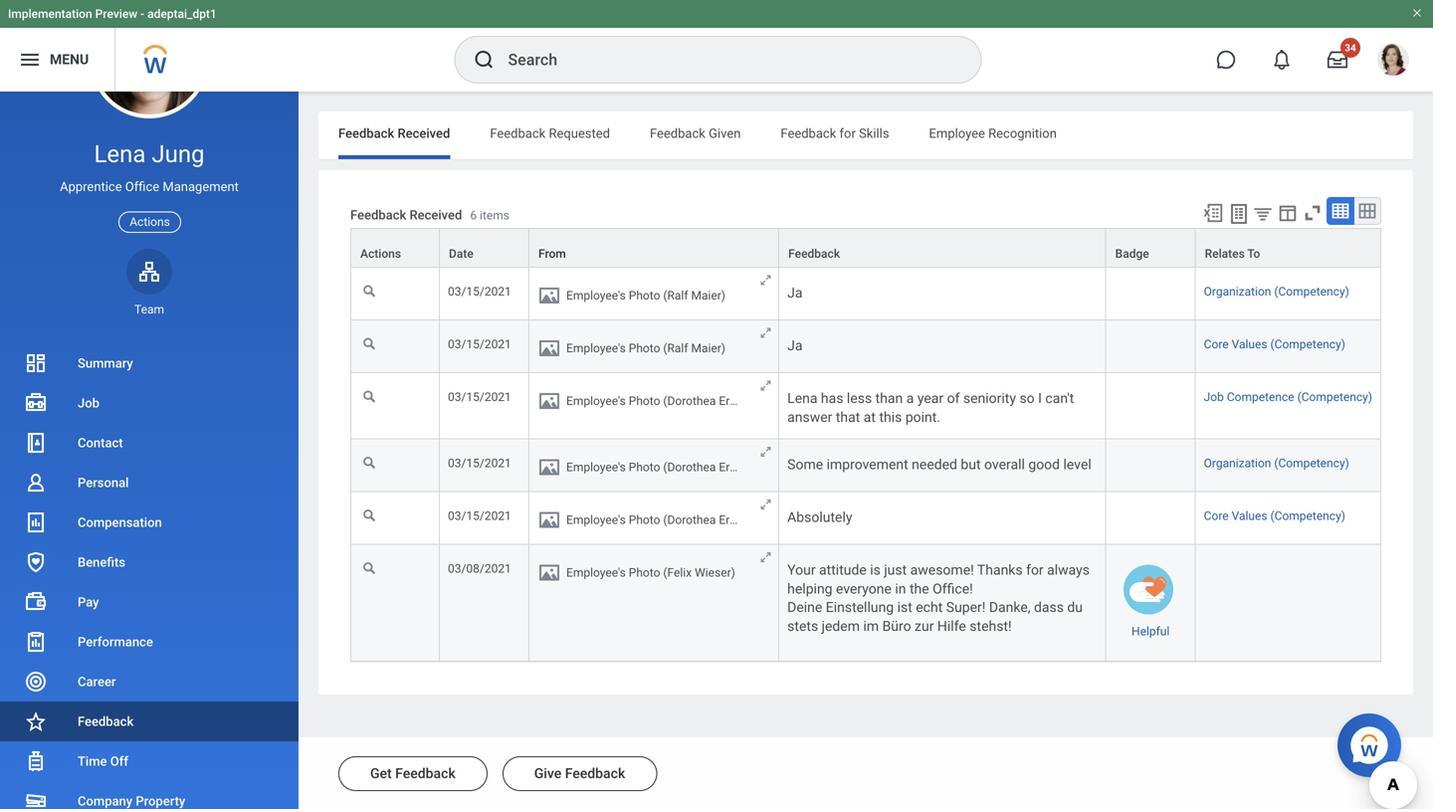 Task type: vqa. For each thing, say whether or not it's contained in the screenshot.


Task type: locate. For each thing, give the bounding box(es) containing it.
0 vertical spatial maier)
[[692, 289, 726, 303]]

(dorothea
[[664, 394, 716, 408], [664, 461, 716, 475], [664, 513, 716, 527]]

0 vertical spatial lena
[[94, 140, 146, 168]]

absolutely row
[[351, 493, 1382, 545]]

date
[[449, 247, 474, 261]]

(competency) for lena has less than a year of seniority so i can't answer that at this point.
[[1298, 390, 1373, 404]]

3 photo from the top
[[629, 394, 661, 408]]

echt
[[916, 600, 943, 616]]

03/15/2021 for lena has less than a year of seniority so i can't answer that at this point. row
[[448, 390, 512, 404]]

2 employee's photo (dorothea ernst) cell from the top
[[530, 440, 780, 493]]

received
[[398, 126, 450, 141], [410, 207, 462, 222]]

organization (competency) link down to at right top
[[1205, 285, 1350, 299]]

organization (competency) down job competence (competency) on the right top
[[1205, 457, 1350, 471]]

employee's inside absolutely row
[[567, 513, 626, 527]]

grow image
[[759, 273, 774, 288], [759, 378, 774, 393], [759, 497, 774, 512], [759, 550, 774, 565]]

1 employee's photo (dorothea ernst) cell from the top
[[530, 373, 780, 440]]

03/15/2021
[[448, 285, 512, 299], [448, 338, 512, 352], [448, 390, 512, 404], [448, 457, 512, 471], [448, 509, 512, 523]]

3 grow image from the top
[[759, 497, 774, 512]]

ja
[[788, 285, 803, 301], [788, 338, 803, 354]]

03/15/2021 inside some improvement needed but overall good level 'row'
[[448, 457, 512, 471]]

3 employee's from the top
[[567, 394, 626, 408]]

benefits
[[78, 555, 125, 570]]

tab list
[[319, 112, 1414, 159]]

1 core values (competency) from the top
[[1205, 338, 1346, 352]]

values
[[1232, 338, 1268, 352], [1232, 509, 1268, 523]]

lena inside the lena has less than a year of seniority so i can't answer that at this point.
[[788, 390, 818, 407]]

0 vertical spatial employee's photo (dorothea ernst)
[[567, 394, 751, 408]]

employee's for grow image within lena has less than a year of seniority so i can't answer that at this point. row
[[567, 394, 626, 408]]

organization (competency) for some improvement needed but overall good level
[[1205, 457, 1350, 471]]

2 ernst) from the top
[[719, 461, 751, 475]]

organization (competency) link for some improvement needed but overall good level
[[1205, 457, 1350, 471]]

1 vertical spatial (dorothea
[[664, 461, 716, 475]]

1 maier) from the top
[[692, 289, 726, 303]]

grow image for lena has less than a year of seniority so i can't answer that at this point.
[[759, 378, 774, 393]]

employee's photo (dorothea ernst) inside some improvement needed but overall good level 'row'
[[567, 461, 751, 475]]

(competency) for ja
[[1271, 338, 1346, 352]]

core values (competency)
[[1205, 338, 1346, 352], [1205, 509, 1346, 523]]

menu banner
[[0, 0, 1434, 92]]

4 03/15/2021 from the top
[[448, 457, 512, 471]]

3 ernst) from the top
[[719, 513, 751, 527]]

1 vertical spatial grow image
[[759, 445, 774, 460]]

1 (ralf from the top
[[664, 289, 689, 303]]

(dorothea for some
[[664, 461, 716, 475]]

2 organization (competency) from the top
[[1205, 457, 1350, 471]]

image image
[[538, 284, 562, 308], [538, 337, 562, 361], [538, 389, 562, 413], [538, 456, 562, 480], [538, 508, 562, 532], [538, 561, 562, 585]]

grow image for absolutely
[[759, 497, 774, 512]]

core values (competency) link
[[1205, 338, 1346, 352], [1205, 509, 1346, 523]]

feedback requested
[[490, 126, 610, 141]]

employee recognition
[[930, 126, 1057, 141]]

implementation preview -   adeptai_dpt1
[[8, 7, 217, 21]]

toolbar
[[1194, 197, 1382, 228]]

1 employee's photo (dorothea ernst) from the top
[[567, 394, 751, 408]]

1 horizontal spatial actions button
[[352, 229, 439, 267]]

employee's
[[567, 289, 626, 303], [567, 342, 626, 356], [567, 394, 626, 408], [567, 461, 626, 475], [567, 513, 626, 527], [567, 566, 626, 580]]

1 vertical spatial core
[[1205, 509, 1229, 523]]

employee's photo (ralf maier)
[[567, 289, 726, 303], [567, 342, 726, 356]]

ernst) inside some improvement needed but overall good level 'row'
[[719, 461, 751, 475]]

(competency)
[[1275, 285, 1350, 299], [1271, 338, 1346, 352], [1298, 390, 1373, 404], [1275, 457, 1350, 471], [1271, 509, 1346, 523]]

5 image image from the top
[[538, 508, 562, 532]]

cell
[[1107, 268, 1197, 321], [1107, 321, 1197, 373], [1107, 373, 1197, 440], [1107, 440, 1197, 493], [1107, 493, 1197, 545], [1197, 545, 1382, 662]]

job inside list
[[78, 396, 100, 411]]

skills
[[859, 126, 890, 141]]

1 vertical spatial ernst)
[[719, 461, 751, 475]]

employee's photo (felix wieser) cell
[[530, 545, 780, 662]]

0 vertical spatial for
[[840, 126, 856, 141]]

2 organization from the top
[[1205, 457, 1272, 471]]

image image inside lena has less than a year of seniority so i can't answer that at this point. row
[[538, 389, 562, 413]]

1 grow image from the top
[[759, 273, 774, 288]]

lena jung
[[94, 140, 205, 168]]

grow image inside lena has less than a year of seniority so i can't answer that at this point. row
[[759, 378, 774, 393]]

job
[[1205, 390, 1225, 404], [78, 396, 100, 411]]

image image for employee's photo (ralf maier) cell related to organization
[[538, 284, 562, 308]]

can't
[[1046, 390, 1075, 407]]

2 grow image from the top
[[759, 445, 774, 460]]

1 vertical spatial maier)
[[692, 342, 726, 356]]

attitude
[[820, 562, 867, 579]]

employee's inside employee's photo (felix wieser) cell
[[567, 566, 626, 580]]

ernst) up wieser)
[[719, 513, 751, 527]]

2 vertical spatial (dorothea
[[664, 513, 716, 527]]

actions button
[[119, 212, 181, 233], [352, 229, 439, 267]]

office
[[125, 179, 159, 194]]

employee's photo (dorothea ernst)
[[567, 394, 751, 408], [567, 461, 751, 475], [567, 513, 751, 527]]

feedback received 6 items
[[351, 207, 510, 222]]

5 03/15/2021 from the top
[[448, 509, 512, 523]]

4 image image from the top
[[538, 456, 562, 480]]

menu
[[50, 51, 89, 68]]

0 vertical spatial (dorothea
[[664, 394, 716, 408]]

employee's for grow image within employee's photo (felix wieser) cell
[[567, 566, 626, 580]]

0 horizontal spatial actions
[[130, 215, 170, 229]]

2 core from the top
[[1205, 509, 1229, 523]]

point.
[[906, 409, 941, 426]]

select to filter grid data image
[[1253, 203, 1275, 224]]

1 vertical spatial (ralf
[[664, 342, 689, 356]]

photo inside absolutely row
[[629, 513, 661, 527]]

employee's photo (dorothea ernst) cell
[[530, 373, 780, 440], [530, 440, 780, 493], [530, 493, 780, 545]]

(competency) inside lena has less than a year of seniority so i can't answer that at this point. row
[[1298, 390, 1373, 404]]

0 vertical spatial core values (competency) link
[[1205, 338, 1346, 352]]

0 vertical spatial ja
[[788, 285, 803, 301]]

employee's photo (ralf maier) for core
[[567, 342, 726, 356]]

3 image image from the top
[[538, 389, 562, 413]]

1 core values (competency) link from the top
[[1205, 338, 1346, 352]]

6 photo from the top
[[629, 566, 661, 580]]

job image
[[24, 391, 48, 415]]

3 (dorothea from the top
[[664, 513, 716, 527]]

feedback button
[[780, 229, 1106, 267]]

justify image
[[18, 48, 42, 72]]

photo inside row
[[629, 566, 661, 580]]

1 vertical spatial actions
[[360, 247, 401, 261]]

job left competence
[[1205, 390, 1225, 404]]

organization (competency) down to at right top
[[1205, 285, 1350, 299]]

1 vertical spatial received
[[410, 207, 462, 222]]

1 vertical spatial core values (competency)
[[1205, 509, 1346, 523]]

0 vertical spatial row
[[351, 228, 1382, 269]]

0 horizontal spatial lena
[[94, 140, 146, 168]]

(ralf
[[664, 289, 689, 303], [664, 342, 689, 356]]

2 grow image from the top
[[759, 378, 774, 393]]

2 employee's photo (dorothea ernst) from the top
[[567, 461, 751, 475]]

compensation
[[78, 515, 162, 530]]

6 employee's from the top
[[567, 566, 626, 580]]

absolutely
[[788, 509, 853, 526]]

2 values from the top
[[1232, 509, 1268, 523]]

feedback link
[[0, 702, 299, 742]]

0 vertical spatial core values (competency)
[[1205, 338, 1346, 352]]

core for ja
[[1205, 338, 1229, 352]]

ist
[[898, 600, 913, 616]]

employee's photo (dorothea ernst) for lena
[[567, 394, 751, 408]]

1 vertical spatial organization
[[1205, 457, 1272, 471]]

1 horizontal spatial lena
[[788, 390, 818, 407]]

lena inside navigation pane region
[[94, 140, 146, 168]]

organization (competency) link for ja
[[1205, 285, 1350, 299]]

0 horizontal spatial actions button
[[119, 212, 181, 233]]

values inside absolutely row
[[1232, 509, 1268, 523]]

0 vertical spatial organization
[[1205, 285, 1272, 299]]

0 vertical spatial ernst)
[[719, 394, 751, 408]]

2 employee's from the top
[[567, 342, 626, 356]]

actions down apprentice office management
[[130, 215, 170, 229]]

6 image image from the top
[[538, 561, 562, 585]]

1 vertical spatial core values (competency) link
[[1205, 509, 1346, 523]]

1 core from the top
[[1205, 338, 1229, 352]]

organization (competency) link down job competence (competency) on the right top
[[1205, 457, 1350, 471]]

1 photo from the top
[[629, 289, 661, 303]]

job for job
[[78, 396, 100, 411]]

(dorothea inside absolutely row
[[664, 513, 716, 527]]

employee's photo (ralf maier) for organization
[[567, 289, 726, 303]]

2 (dorothea from the top
[[664, 461, 716, 475]]

5 employee's from the top
[[567, 513, 626, 527]]

3 03/15/2021 from the top
[[448, 390, 512, 404]]

(competency) inside absolutely row
[[1271, 509, 1346, 523]]

grow image inside employee's photo (ralf maier) cell
[[759, 326, 774, 341]]

profile logan mcneil image
[[1378, 44, 1410, 80]]

i
[[1039, 390, 1043, 407]]

office!
[[933, 581, 974, 597]]

get feedback
[[370, 766, 456, 782]]

employee's photo (dorothea ernst) inside lena has less than a year of seniority so i can't answer that at this point. row
[[567, 394, 751, 408]]

lena has less than a year of seniority so i can't answer that at this point. row
[[351, 373, 1382, 440]]

actions down feedback received 6 items
[[360, 247, 401, 261]]

for left the skills
[[840, 126, 856, 141]]

3 employee's photo (dorothea ernst) cell from the top
[[530, 493, 780, 545]]

1 vertical spatial employee's photo (dorothea ernst)
[[567, 461, 751, 475]]

(ralf for core
[[664, 342, 689, 356]]

requested
[[549, 126, 610, 141]]

view team image
[[137, 260, 161, 284]]

values for ja
[[1232, 338, 1268, 352]]

ernst) inside lena has less than a year of seniority so i can't answer that at this point. row
[[719, 394, 751, 408]]

0 horizontal spatial for
[[840, 126, 856, 141]]

2 row from the top
[[351, 545, 1382, 662]]

lena has less than a year of seniority so i can't answer that at this point.
[[788, 390, 1078, 426]]

apprentice
[[60, 179, 122, 194]]

lena up office
[[94, 140, 146, 168]]

feedback
[[339, 126, 395, 141], [490, 126, 546, 141], [650, 126, 706, 141], [781, 126, 837, 141], [351, 207, 407, 222], [789, 247, 841, 261], [78, 714, 134, 729], [396, 766, 456, 782], [565, 766, 626, 782]]

1 values from the top
[[1232, 338, 1268, 352]]

photo inside some improvement needed but overall good level 'row'
[[629, 461, 661, 475]]

list containing summary
[[0, 344, 299, 810]]

1 vertical spatial values
[[1232, 509, 1268, 523]]

image image for employee's photo (dorothea ernst) cell corresponding to lena
[[538, 389, 562, 413]]

employee's photo (ralf maier) cell for core
[[530, 321, 780, 373]]

lena up answer at right
[[788, 390, 818, 407]]

ernst) inside absolutely row
[[719, 513, 751, 527]]

row containing your attitude is just awesome! thanks for always helping everyone in the office!
[[351, 545, 1382, 662]]

0 vertical spatial values
[[1232, 338, 1268, 352]]

grow image inside absolutely row
[[759, 497, 774, 512]]

0 vertical spatial organization (competency)
[[1205, 285, 1350, 299]]

2 core values (competency) link from the top
[[1205, 509, 1346, 523]]

ja for organization (competency)
[[788, 285, 803, 301]]

1 image image from the top
[[538, 284, 562, 308]]

1 vertical spatial ja
[[788, 338, 803, 354]]

1 vertical spatial organization (competency)
[[1205, 457, 1350, 471]]

organization (competency) for ja
[[1205, 285, 1350, 299]]

grow image inside employee's photo (ralf maier) cell
[[759, 273, 774, 288]]

actions button down feedback received 6 items
[[352, 229, 439, 267]]

2 vertical spatial ernst)
[[719, 513, 751, 527]]

1 organization (competency) from the top
[[1205, 285, 1350, 299]]

pay
[[78, 595, 99, 610]]

actions inside navigation pane region
[[130, 215, 170, 229]]

organization down relates to
[[1205, 285, 1272, 299]]

3 employee's photo (dorothea ernst) from the top
[[567, 513, 751, 527]]

actions button down apprentice office management
[[119, 212, 181, 233]]

core values (competency) link inside absolutely row
[[1205, 509, 1346, 523]]

4 grow image from the top
[[759, 550, 774, 565]]

for left always
[[1027, 562, 1044, 579]]

row containing actions
[[351, 228, 1382, 269]]

danke,
[[990, 600, 1031, 616]]

grow image inside some improvement needed but overall good level 'row'
[[759, 445, 774, 460]]

ernst) left the has on the right of page
[[719, 394, 751, 408]]

performance image
[[24, 630, 48, 654]]

1 employee's from the top
[[567, 289, 626, 303]]

0 vertical spatial grow image
[[759, 326, 774, 341]]

2 maier) from the top
[[692, 342, 726, 356]]

1 row from the top
[[351, 228, 1382, 269]]

image image inside employee's photo (felix wieser) cell
[[538, 561, 562, 585]]

time
[[78, 754, 107, 769]]

1 employee's photo (ralf maier) from the top
[[567, 289, 726, 303]]

büro
[[883, 618, 912, 635]]

1 organization (competency) link from the top
[[1205, 285, 1350, 299]]

actions column header
[[351, 228, 440, 269]]

ja row
[[351, 268, 1382, 321], [351, 321, 1382, 373]]

employee
[[930, 126, 986, 141]]

close environment banner image
[[1412, 7, 1424, 19]]

image image inside absolutely row
[[538, 508, 562, 532]]

-
[[141, 7, 144, 21]]

feedback received
[[339, 126, 450, 141]]

0 vertical spatial actions
[[130, 215, 170, 229]]

0 vertical spatial employee's photo (ralf maier)
[[567, 289, 726, 303]]

core values (competency) link for absolutely
[[1205, 509, 1346, 523]]

photo inside lena has less than a year of seniority so i can't answer that at this point. row
[[629, 394, 661, 408]]

company property image
[[24, 790, 48, 810]]

1 organization from the top
[[1205, 285, 1272, 299]]

relates to
[[1206, 247, 1261, 261]]

1 vertical spatial organization (competency) link
[[1205, 457, 1350, 471]]

list
[[0, 344, 299, 810]]

image image for employee's photo (felix wieser) cell
[[538, 561, 562, 585]]

03/15/2021 for some improvement needed but overall good level 'row'
[[448, 457, 512, 471]]

4 employee's from the top
[[567, 461, 626, 475]]

1 vertical spatial for
[[1027, 562, 1044, 579]]

received for feedback received
[[398, 126, 450, 141]]

0 vertical spatial (ralf
[[664, 289, 689, 303]]

1 grow image from the top
[[759, 326, 774, 341]]

deine
[[788, 600, 823, 616]]

career
[[78, 675, 116, 690]]

year
[[918, 390, 944, 407]]

employee's photo (ralf maier) cell
[[530, 268, 780, 321], [530, 321, 780, 373]]

0 vertical spatial received
[[398, 126, 450, 141]]

1 employee's photo (ralf maier) cell from the top
[[530, 268, 780, 321]]

menu button
[[0, 28, 115, 92]]

ernst) left some
[[719, 461, 751, 475]]

career link
[[0, 662, 299, 702]]

1 vertical spatial employee's photo (ralf maier)
[[567, 342, 726, 356]]

4 photo from the top
[[629, 461, 661, 475]]

search image
[[472, 48, 496, 72]]

2 03/15/2021 from the top
[[448, 338, 512, 352]]

ja row down feedback popup button
[[351, 268, 1382, 321]]

feedback for skills
[[781, 126, 890, 141]]

grow image
[[759, 326, 774, 341], [759, 445, 774, 460]]

(dorothea inside some improvement needed but overall good level 'row'
[[664, 461, 716, 475]]

dass
[[1035, 600, 1064, 616]]

organization (competency) inside some improvement needed but overall good level 'row'
[[1205, 457, 1350, 471]]

2 employee's photo (ralf maier) from the top
[[567, 342, 726, 356]]

organization (competency) link inside some improvement needed but overall good level 'row'
[[1205, 457, 1350, 471]]

job link
[[0, 383, 299, 423]]

1 horizontal spatial job
[[1205, 390, 1225, 404]]

for
[[840, 126, 856, 141], [1027, 562, 1044, 579]]

values inside ja row
[[1232, 338, 1268, 352]]

2 core values (competency) from the top
[[1205, 509, 1346, 523]]

employee's photo (ralf maier) cell for organization
[[530, 268, 780, 321]]

2 image image from the top
[[538, 337, 562, 361]]

image image for employee's photo (dorothea ernst) cell associated with some
[[538, 456, 562, 480]]

personal
[[78, 475, 129, 490]]

2 ja from the top
[[788, 338, 803, 354]]

photo for grow image within employee's photo (felix wieser) cell
[[629, 566, 661, 580]]

0 vertical spatial core
[[1205, 338, 1229, 352]]

contact image
[[24, 431, 48, 455]]

1 ja row from the top
[[351, 268, 1382, 321]]

2 vertical spatial employee's photo (dorothea ernst)
[[567, 513, 751, 527]]

2 employee's photo (ralf maier) cell from the top
[[530, 321, 780, 373]]

core values (competency) inside absolutely row
[[1205, 509, 1346, 523]]

hilfe
[[938, 618, 967, 635]]

job inside lena has less than a year of seniority so i can't answer that at this point. row
[[1205, 390, 1225, 404]]

6
[[470, 208, 477, 222]]

received up feedback received 6 items
[[398, 126, 450, 141]]

employee's inside some improvement needed but overall good level 'row'
[[567, 461, 626, 475]]

1 vertical spatial lena
[[788, 390, 818, 407]]

maier)
[[692, 289, 726, 303], [692, 342, 726, 356]]

1 vertical spatial row
[[351, 545, 1382, 662]]

super!
[[947, 600, 986, 616]]

0 horizontal spatial job
[[78, 396, 100, 411]]

row
[[351, 228, 1382, 269], [351, 545, 1382, 662]]

give
[[534, 766, 562, 782]]

ja row up less
[[351, 321, 1382, 373]]

2 ja row from the top
[[351, 321, 1382, 373]]

job up contact
[[78, 396, 100, 411]]

team lena jung element
[[126, 302, 172, 318]]

employee's inside lena has less than a year of seniority so i can't answer that at this point. row
[[567, 394, 626, 408]]

given
[[709, 126, 741, 141]]

core inside absolutely row
[[1205, 509, 1229, 523]]

2 organization (competency) link from the top
[[1205, 457, 1350, 471]]

received left 6 at the left
[[410, 207, 462, 222]]

1 horizontal spatial for
[[1027, 562, 1044, 579]]

5 photo from the top
[[629, 513, 661, 527]]

organization for ja
[[1205, 285, 1272, 299]]

1 ernst) from the top
[[719, 394, 751, 408]]

1 horizontal spatial actions
[[360, 247, 401, 261]]

core values (competency) inside ja row
[[1205, 338, 1346, 352]]

organization inside some improvement needed but overall good level 'row'
[[1205, 457, 1272, 471]]

grow image for some improvement needed but overall good level
[[759, 445, 774, 460]]

preview
[[95, 7, 138, 21]]

34
[[1346, 42, 1357, 54]]

improvement
[[827, 457, 909, 473]]

for inside your attitude is just awesome! thanks for always helping everyone in the office! deine einstellung ist echt super! danke, dass du stets jedem im büro zur hilfe stehst!
[[1027, 562, 1044, 579]]

03/15/2021 inside lena has less than a year of seniority so i can't answer that at this point. row
[[448, 390, 512, 404]]

image image inside some improvement needed but overall good level 'row'
[[538, 456, 562, 480]]

34 button
[[1316, 38, 1361, 82]]

organization down competence
[[1205, 457, 1272, 471]]

1 (dorothea from the top
[[664, 394, 716, 408]]

0 vertical spatial organization (competency) link
[[1205, 285, 1350, 299]]

core values (competency) link for ja
[[1205, 338, 1346, 352]]

03/15/2021 inside absolutely row
[[448, 509, 512, 523]]

2 (ralf from the top
[[664, 342, 689, 356]]

photo for grow image in absolutely row
[[629, 513, 661, 527]]

1 ja from the top
[[788, 285, 803, 301]]

ernst)
[[719, 394, 751, 408], [719, 461, 751, 475], [719, 513, 751, 527]]

(dorothea inside lena has less than a year of seniority so i can't answer that at this point. row
[[664, 394, 716, 408]]



Task type: describe. For each thing, give the bounding box(es) containing it.
benefits image
[[24, 551, 48, 575]]

management
[[163, 179, 239, 194]]

this
[[880, 409, 903, 426]]

employee's for grow image in absolutely row
[[567, 513, 626, 527]]

performance link
[[0, 622, 299, 662]]

lena for lena has less than a year of seniority so i can't answer that at this point.
[[788, 390, 818, 407]]

time off
[[78, 754, 128, 769]]

time off link
[[0, 742, 299, 782]]

im
[[864, 618, 879, 635]]

(dorothea for lena
[[664, 394, 716, 408]]

job competence (competency) link
[[1205, 390, 1373, 404]]

zur
[[915, 618, 934, 635]]

pay image
[[24, 590, 48, 614]]

image image for 1st employee's photo (dorothea ernst) cell from the bottom
[[538, 508, 562, 532]]

but
[[961, 457, 981, 473]]

stehst!
[[970, 618, 1012, 635]]

the
[[910, 581, 930, 597]]

badge button
[[1107, 229, 1196, 267]]

compensation link
[[0, 503, 299, 543]]

(competency) for absolutely
[[1271, 509, 1346, 523]]

expand table image
[[1358, 201, 1378, 221]]

give feedback button
[[503, 757, 657, 792]]

contact link
[[0, 423, 299, 463]]

good
[[1029, 457, 1061, 473]]

employee's photo (dorothea ernst) inside absolutely row
[[567, 513, 751, 527]]

some improvement needed but overall good level row
[[351, 440, 1382, 493]]

organization for some improvement needed but overall good level
[[1205, 457, 1272, 471]]

adeptai_dpt1
[[147, 7, 217, 21]]

recognition
[[989, 126, 1057, 141]]

so
[[1020, 390, 1035, 407]]

feedback image
[[24, 710, 48, 734]]

thanks
[[978, 562, 1023, 579]]

photo for grow image inside the employee's photo (ralf maier) cell
[[629, 289, 661, 303]]

ja for core values (competency)
[[788, 338, 803, 354]]

jedem
[[822, 618, 860, 635]]

notifications large image
[[1273, 50, 1293, 70]]

maier) for core values (competency)
[[692, 342, 726, 356]]

Search Workday  search field
[[508, 38, 941, 82]]

core values (competency) for ja
[[1205, 338, 1346, 352]]

employee's photo (dorothea ernst) cell for lena
[[530, 373, 780, 440]]

fullscreen image
[[1302, 202, 1324, 224]]

than
[[876, 390, 903, 407]]

export to worksheets image
[[1228, 202, 1252, 226]]

wieser)
[[695, 566, 736, 580]]

your attitude is just awesome! thanks for always helping everyone in the office! deine einstellung ist echt super! danke, dass du stets jedem im büro zur hilfe stehst!
[[788, 562, 1094, 635]]

job for job competence (competency)
[[1205, 390, 1225, 404]]

employee's photo (felix wieser)
[[567, 566, 736, 580]]

a
[[907, 390, 914, 407]]

click to view/edit grid preferences image
[[1278, 202, 1299, 224]]

feedback inside navigation pane region
[[78, 714, 134, 729]]

company
[[78, 794, 133, 809]]

time off image
[[24, 750, 48, 774]]

implementation
[[8, 7, 92, 21]]

feedback given
[[650, 126, 741, 141]]

pay link
[[0, 583, 299, 622]]

company property
[[78, 794, 185, 809]]

table image
[[1331, 201, 1351, 221]]

core for absolutely
[[1205, 509, 1229, 523]]

awesome!
[[911, 562, 975, 579]]

employee's photo (dorothea ernst) cell for some
[[530, 440, 780, 493]]

job competence (competency)
[[1205, 390, 1373, 404]]

(ralf for organization
[[664, 289, 689, 303]]

grow image for ja
[[759, 326, 774, 341]]

helping
[[788, 581, 833, 597]]

team
[[134, 303, 164, 317]]

actions button inside column header
[[352, 229, 439, 267]]

2 photo from the top
[[629, 342, 661, 356]]

grow image inside employee's photo (felix wieser) cell
[[759, 550, 774, 565]]

overall
[[985, 457, 1026, 473]]

badge image
[[1124, 565, 1174, 615]]

navigation pane region
[[0, 0, 299, 810]]

in
[[896, 581, 907, 597]]

at
[[864, 409, 876, 426]]

career image
[[24, 670, 48, 694]]

inbox large image
[[1328, 50, 1348, 70]]

items
[[480, 208, 510, 222]]

summary image
[[24, 352, 48, 375]]

personal image
[[24, 471, 48, 495]]

lena for lena jung
[[94, 140, 146, 168]]

off
[[110, 754, 128, 769]]

seniority
[[964, 390, 1017, 407]]

03/15/2021 for absolutely row
[[448, 509, 512, 523]]

photo for grow image within lena has less than a year of seniority so i can't answer that at this point. row
[[629, 394, 661, 408]]

jung
[[152, 140, 205, 168]]

some
[[788, 457, 824, 473]]

employee's for grow image inside the employee's photo (ralf maier) cell
[[567, 289, 626, 303]]

summary link
[[0, 344, 299, 383]]

image image for employee's photo (ralf maier) cell corresponding to core
[[538, 337, 562, 361]]

tab list containing feedback received
[[319, 112, 1414, 159]]

of
[[948, 390, 960, 407]]

compensation image
[[24, 511, 48, 535]]

company property link
[[0, 782, 299, 810]]

get
[[370, 766, 392, 782]]

get feedback button
[[339, 757, 488, 792]]

ernst) for lena
[[719, 394, 751, 408]]

actions button inside navigation pane region
[[119, 212, 181, 233]]

apprentice office management
[[60, 179, 239, 194]]

values for absolutely
[[1232, 509, 1268, 523]]

einstellung
[[826, 600, 894, 616]]

date column header
[[440, 228, 530, 269]]

stets
[[788, 618, 819, 635]]

maier) for organization (competency)
[[692, 289, 726, 303]]

team link
[[126, 249, 172, 318]]

is
[[871, 562, 881, 579]]

that
[[836, 409, 861, 426]]

helpful link
[[1132, 621, 1170, 639]]

personal link
[[0, 463, 299, 503]]

(competency) inside some improvement needed but overall good level 'row'
[[1275, 457, 1350, 471]]

has
[[821, 390, 844, 407]]

needed
[[912, 457, 958, 473]]

received for feedback received 6 items
[[410, 207, 462, 222]]

from button
[[530, 229, 779, 267]]

competence
[[1228, 390, 1295, 404]]

1 03/15/2021 from the top
[[448, 285, 512, 299]]

core values (competency) for absolutely
[[1205, 509, 1346, 523]]

answer
[[788, 409, 833, 426]]

contact
[[78, 436, 123, 451]]

grow image for ja
[[759, 273, 774, 288]]

actions inside column header
[[360, 247, 401, 261]]

always
[[1048, 562, 1090, 579]]

to
[[1248, 247, 1261, 261]]

export to excel image
[[1203, 202, 1225, 224]]

date button
[[440, 229, 529, 267]]

level
[[1064, 457, 1092, 473]]

ernst) for some
[[719, 461, 751, 475]]

badge
[[1116, 247, 1150, 261]]

feedback inside popup button
[[789, 247, 841, 261]]

employee's photo (dorothea ernst) for some
[[567, 461, 751, 475]]



